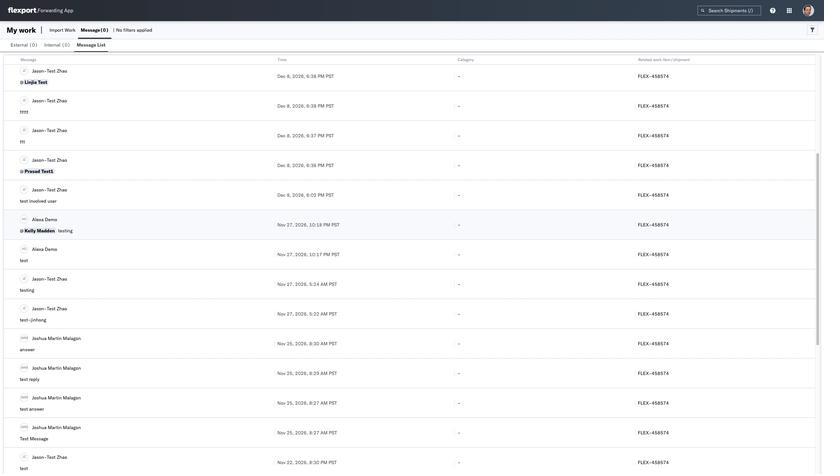Task type: vqa. For each thing, say whether or not it's contained in the screenshot.


Task type: describe. For each thing, give the bounding box(es) containing it.
alexa demo for nov 27, 2026, 10:17 pm pst
[[32, 247, 57, 252]]

external (0) button
[[8, 39, 42, 52]]

my work
[[7, 25, 36, 35]]

forwarding app
[[38, 7, 73, 14]]

10 - from the top
[[458, 341, 461, 347]]

malagon for answer
[[63, 395, 81, 401]]

3 8, from the top
[[287, 133, 291, 139]]

jinhong
[[31, 317, 46, 323]]

12 flex- from the top
[[638, 401, 652, 407]]

4 z from the top
[[24, 158, 26, 162]]

martin for answer
[[48, 395, 62, 401]]

list
[[97, 42, 106, 48]]

2 458574 from the top
[[652, 103, 669, 109]]

@ linjia test
[[20, 79, 47, 85]]

2 j z from the top
[[23, 98, 26, 103]]

external
[[11, 42, 28, 48]]

nov 25, 2026, 8:29 am pst
[[277, 371, 337, 377]]

6 flex- from the top
[[638, 222, 652, 228]]

import work
[[50, 27, 76, 33]]

5 jason- from the top
[[32, 187, 47, 193]]

3 z from the top
[[24, 128, 26, 132]]

martin for reply
[[48, 366, 62, 372]]

6 am from the top
[[321, 430, 328, 436]]

5 j z from the top
[[23, 188, 26, 192]]

8 jason-test zhao from the top
[[32, 455, 67, 461]]

@ for @ tao liu
[[20, 50, 24, 56]]

2 nov from the top
[[277, 252, 286, 258]]

@ prasad test1
[[20, 169, 53, 175]]

prasad
[[25, 169, 40, 175]]

2 dec from the top
[[277, 103, 286, 109]]

1 6:38 from the top
[[307, 73, 317, 79]]

nov 27, 2026, 5:24 am pst
[[277, 282, 337, 288]]

message list button
[[74, 39, 108, 52]]

ttt
[[20, 139, 25, 145]]

(0) for external (0)
[[29, 42, 38, 48]]

message for message list
[[77, 42, 96, 48]]

j m m for test reply
[[21, 366, 28, 370]]

2 flex- 458574 from the top
[[638, 103, 669, 109]]

j m m for test answer
[[21, 396, 28, 400]]

3 dec from the top
[[277, 133, 286, 139]]

@ for @ prasad test1
[[20, 169, 24, 175]]

a d for nov 27, 2026, 10:17 pm pst
[[22, 247, 26, 251]]

dec for @ prasad test1
[[277, 163, 286, 168]]

dec for @ linjia test
[[277, 73, 286, 79]]

@ for @ kelly madden
[[20, 228, 24, 234]]

3 - from the top
[[458, 133, 461, 139]]

6 j z from the top
[[23, 277, 26, 281]]

7 458574 from the top
[[652, 252, 669, 258]]

5 zhao from the top
[[57, 187, 67, 193]]

27, for nov 27, 2026, 5:24 am pst
[[287, 282, 294, 288]]

related work item/shipment
[[638, 57, 690, 62]]

11 flex- from the top
[[638, 371, 652, 377]]

10:18
[[309, 222, 322, 228]]

8 flex- 458574 from the top
[[638, 282, 669, 288]]

1 dec 8, 2026, 6:38 pm pst from the top
[[277, 73, 334, 79]]

flexport. image
[[8, 7, 38, 14]]

12 - from the top
[[458, 401, 461, 407]]

6 458574 from the top
[[652, 222, 669, 228]]

malagon for message
[[63, 425, 81, 431]]

test reply
[[20, 377, 39, 383]]

25, for test reply
[[287, 371, 294, 377]]

11 flex- 458574 from the top
[[638, 371, 669, 377]]

4 458574 from the top
[[652, 163, 669, 168]]

liu
[[34, 50, 41, 56]]

d for nov 27, 2026, 10:18 pm pst
[[24, 217, 26, 222]]

import work button
[[47, 21, 78, 39]]

a d for nov 27, 2026, 10:18 pm pst
[[22, 217, 26, 222]]

nov 22, 2026, 8:30 pm pst
[[277, 460, 337, 466]]

joshua martin malagon for reply
[[32, 366, 81, 372]]

dec for test involved user
[[277, 192, 286, 198]]

message list
[[77, 42, 106, 48]]

8 - from the top
[[458, 282, 461, 288]]

25, for test answer
[[287, 401, 294, 407]]

alexa for nov 27, 2026, 10:18 pm pst
[[32, 217, 44, 223]]

8 flex- from the top
[[638, 282, 652, 288]]

5 jason-test zhao from the top
[[32, 187, 67, 193]]

5 flex- from the top
[[638, 192, 652, 198]]

8, for test involved user
[[287, 192, 291, 198]]

3 flex- from the top
[[638, 133, 652, 139]]

1 j m m from the top
[[21, 336, 28, 341]]

8:29
[[309, 371, 319, 377]]

14 flex- from the top
[[638, 460, 652, 466]]

4 - from the top
[[458, 163, 461, 168]]

|
[[113, 27, 115, 33]]

0 vertical spatial answer
[[20, 347, 35, 353]]

9 flex- 458574 from the top
[[638, 311, 669, 317]]

malagon for reply
[[63, 366, 81, 372]]

2 8, from the top
[[287, 103, 291, 109]]

7 jason- from the top
[[32, 306, 47, 312]]

27, for nov 27, 2026, 5:22 am pst
[[287, 311, 294, 317]]

14 flex- 458574 from the top
[[638, 460, 669, 466]]

(0) for message (0)
[[100, 27, 109, 33]]

6 flex- 458574 from the top
[[638, 222, 669, 228]]

3 zhao from the top
[[57, 127, 67, 133]]

1 j z from the top
[[23, 69, 26, 73]]

internal (0)
[[44, 42, 70, 48]]

test-jinhong
[[20, 317, 46, 323]]

11 - from the top
[[458, 371, 461, 377]]

7 flex- from the top
[[638, 252, 652, 258]]

j m m for test message
[[21, 426, 28, 430]]

2 am from the top
[[321, 311, 328, 317]]

3 j z from the top
[[23, 128, 26, 132]]

joshua martin malagon for message
[[32, 425, 81, 431]]

nov 25, 2026, 8:30 am pst
[[277, 341, 337, 347]]

user
[[48, 198, 57, 204]]

resize handle column header for time
[[447, 55, 455, 475]]

work for related
[[653, 57, 662, 62]]

8 458574 from the top
[[652, 282, 669, 288]]

message for message
[[21, 57, 36, 62]]

forwarding app link
[[8, 7, 73, 14]]

1 martin from the top
[[48, 336, 62, 342]]

applied
[[137, 27, 152, 33]]

5 nov from the top
[[277, 341, 286, 347]]

nov 27, 2026, 10:17 pm pst
[[277, 252, 340, 258]]

6 jason- from the top
[[32, 276, 47, 282]]

1 z from the top
[[24, 69, 26, 73]]

resize handle column header for category
[[627, 55, 635, 475]]

2 test from the top
[[20, 258, 28, 264]]

8, for @ prasad test1
[[287, 163, 291, 168]]

2 6:38 from the top
[[307, 103, 317, 109]]

9 flex- from the top
[[638, 311, 652, 317]]

5 - from the top
[[458, 192, 461, 198]]

dec 8, 2026, 6:37 pm pst
[[277, 133, 334, 139]]

app
[[64, 7, 73, 14]]

joshua martin malagon for answer
[[32, 395, 81, 401]]

joshua for answer
[[32, 395, 47, 401]]

11 458574 from the top
[[652, 371, 669, 377]]

demo for nov 27, 2026, 10:17 pm pst
[[45, 247, 57, 252]]

14 - from the top
[[458, 460, 461, 466]]

5:24
[[309, 282, 319, 288]]

3 flex- 458574 from the top
[[638, 133, 669, 139]]

@ tao liu
[[20, 50, 41, 56]]

6:36
[[307, 163, 317, 168]]

martin for message
[[48, 425, 62, 431]]

2 flex- from the top
[[638, 103, 652, 109]]

test for answer
[[20, 407, 28, 413]]

joshua for message
[[32, 425, 47, 431]]

filters
[[123, 27, 136, 33]]

category
[[458, 57, 474, 62]]

4 flex- from the top
[[638, 163, 652, 168]]

no
[[116, 27, 122, 33]]

5 flex- 458574 from the top
[[638, 192, 669, 198]]

@ kelly madden
[[20, 228, 55, 234]]

involved
[[29, 198, 46, 204]]

1 malagon from the top
[[63, 336, 81, 342]]

27, for nov 27, 2026, 10:18 pm pst
[[287, 222, 294, 228]]

6 jason-test zhao from the top
[[32, 276, 67, 282]]

d for nov 27, 2026, 10:17 pm pst
[[24, 247, 26, 251]]

6 z from the top
[[24, 277, 26, 281]]

13 flex- from the top
[[638, 430, 652, 436]]

nov 25, 2026, 8:27 am pst for answer
[[277, 401, 337, 407]]

5:22
[[309, 311, 319, 317]]

7 nov from the top
[[277, 401, 286, 407]]

1 flex- from the top
[[638, 73, 652, 79]]

4 am from the top
[[321, 371, 328, 377]]

12 458574 from the top
[[652, 401, 669, 407]]

7 jason-test zhao from the top
[[32, 306, 67, 312]]

9 - from the top
[[458, 311, 461, 317]]

3 458574 from the top
[[652, 133, 669, 139]]

6:02
[[307, 192, 317, 198]]

8 j z from the top
[[23, 455, 26, 460]]

7 flex- 458574 from the top
[[638, 252, 669, 258]]

work for my
[[19, 25, 36, 35]]

13 - from the top
[[458, 430, 461, 436]]

time
[[278, 57, 287, 62]]

6 zhao from the top
[[57, 276, 67, 282]]



Task type: locate. For each thing, give the bounding box(es) containing it.
8 z from the top
[[24, 455, 26, 460]]

am
[[321, 282, 328, 288], [321, 311, 328, 317], [321, 341, 328, 347], [321, 371, 328, 377], [321, 401, 328, 407], [321, 430, 328, 436]]

a down '@ kelly madden'
[[22, 247, 24, 251]]

1 vertical spatial alexa demo
[[32, 247, 57, 252]]

25, for test message
[[287, 430, 294, 436]]

2 @ from the top
[[20, 79, 24, 85]]

2 zhao from the top
[[57, 98, 67, 104]]

1 vertical spatial testing
[[20, 288, 34, 294]]

@ left tao
[[20, 50, 24, 56]]

27,
[[287, 222, 294, 228], [287, 252, 294, 258], [287, 282, 294, 288], [287, 311, 294, 317]]

@ for @ linjia test
[[20, 79, 24, 85]]

resize handle column header
[[267, 55, 274, 475], [447, 55, 455, 475], [627, 55, 635, 475], [808, 55, 815, 475]]

3 joshua from the top
[[32, 395, 47, 401]]

2 jason- from the top
[[32, 98, 47, 104]]

dec 8, 2026, 6:38 pm pst down time in the top of the page
[[277, 73, 334, 79]]

4 8, from the top
[[287, 163, 291, 168]]

9 458574 from the top
[[652, 311, 669, 317]]

27, left 5:22
[[287, 311, 294, 317]]

test-
[[20, 317, 31, 323]]

message down tao
[[21, 57, 36, 62]]

2 martin from the top
[[48, 366, 62, 372]]

j m m up test message
[[21, 426, 28, 430]]

a d up kelly
[[22, 217, 26, 222]]

2 jason-test zhao from the top
[[32, 98, 67, 104]]

1 vertical spatial work
[[653, 57, 662, 62]]

6:37
[[307, 133, 317, 139]]

answer down test-
[[20, 347, 35, 353]]

(0) up @ tao liu
[[29, 42, 38, 48]]

test message
[[20, 437, 48, 442]]

4 nov from the top
[[277, 311, 286, 317]]

joshua martin malagon
[[32, 336, 81, 342], [32, 366, 81, 372], [32, 395, 81, 401], [32, 425, 81, 431]]

2 nov 25, 2026, 8:27 am pst from the top
[[277, 430, 337, 436]]

linjia
[[25, 79, 37, 85]]

j m m up test reply
[[21, 366, 28, 370]]

3 j m m from the top
[[21, 396, 28, 400]]

3 martin from the top
[[48, 395, 62, 401]]

item/shipment
[[663, 57, 690, 62]]

8,
[[287, 73, 291, 79], [287, 103, 291, 109], [287, 133, 291, 139], [287, 163, 291, 168], [287, 192, 291, 198]]

2 a d from the top
[[22, 247, 26, 251]]

1 vertical spatial d
[[24, 247, 26, 251]]

joshua down jinhong
[[32, 336, 47, 342]]

27, left 10:17 on the left
[[287, 252, 294, 258]]

1 resize handle column header from the left
[[267, 55, 274, 475]]

8 nov from the top
[[277, 430, 286, 436]]

@ left kelly
[[20, 228, 24, 234]]

test left the reply at left bottom
[[20, 377, 28, 383]]

d up kelly
[[24, 217, 26, 222]]

1 alexa from the top
[[32, 217, 44, 223]]

test
[[20, 198, 28, 204], [20, 258, 28, 264], [20, 377, 28, 383], [20, 407, 28, 413], [20, 466, 28, 472]]

internal (0) button
[[42, 39, 74, 52]]

work
[[19, 25, 36, 35], [653, 57, 662, 62]]

demo down madden
[[45, 247, 57, 252]]

a d
[[22, 217, 26, 222], [22, 247, 26, 251]]

test for involved
[[20, 198, 28, 204]]

4 martin from the top
[[48, 425, 62, 431]]

a
[[22, 217, 24, 222], [22, 247, 24, 251]]

27, left 5:24 on the left bottom of the page
[[287, 282, 294, 288]]

joshua for reply
[[32, 366, 47, 372]]

0 vertical spatial work
[[19, 25, 36, 35]]

0 vertical spatial 8:27
[[309, 401, 319, 407]]

d
[[24, 217, 26, 222], [24, 247, 26, 251]]

4 joshua martin malagon from the top
[[32, 425, 81, 431]]

1 jason- from the top
[[32, 68, 47, 74]]

10 flex- from the top
[[638, 341, 652, 347]]

joshua up the reply at left bottom
[[32, 366, 47, 372]]

0 vertical spatial a d
[[22, 217, 26, 222]]

answer
[[20, 347, 35, 353], [29, 407, 44, 413]]

test down kelly
[[20, 258, 28, 264]]

0 vertical spatial nov 25, 2026, 8:27 am pst
[[277, 401, 337, 407]]

12 flex- 458574 from the top
[[638, 401, 669, 407]]

test left involved
[[20, 198, 28, 204]]

d down kelly
[[24, 247, 26, 251]]

message inside button
[[77, 42, 96, 48]]

| no filters applied
[[113, 27, 152, 33]]

work up external (0)
[[19, 25, 36, 35]]

dec 8, 2026, 6:38 pm pst
[[277, 73, 334, 79], [277, 103, 334, 109]]

message down test answer
[[30, 437, 48, 442]]

3 nov from the top
[[277, 282, 286, 288]]

4 j m m from the top
[[21, 426, 28, 430]]

(0) for internal (0)
[[62, 42, 70, 48]]

message for message (0)
[[81, 27, 100, 33]]

1 vertical spatial demo
[[45, 247, 57, 252]]

external (0)
[[11, 42, 38, 48]]

1 vertical spatial nov 25, 2026, 8:27 am pst
[[277, 430, 337, 436]]

3 joshua martin malagon from the top
[[32, 395, 81, 401]]

j m m up test answer
[[21, 396, 28, 400]]

my
[[7, 25, 17, 35]]

malagon
[[63, 336, 81, 342], [63, 366, 81, 372], [63, 395, 81, 401], [63, 425, 81, 431]]

a d down kelly
[[22, 247, 26, 251]]

8:27 down '8:29'
[[309, 401, 319, 407]]

1 nov 25, 2026, 8:27 am pst from the top
[[277, 401, 337, 407]]

reply
[[29, 377, 39, 383]]

4 j z from the top
[[23, 158, 26, 162]]

1 8, from the top
[[287, 73, 291, 79]]

5 458574 from the top
[[652, 192, 669, 198]]

(0)
[[100, 27, 109, 33], [29, 42, 38, 48], [62, 42, 70, 48]]

3 malagon from the top
[[63, 395, 81, 401]]

1 nov from the top
[[277, 222, 286, 228]]

22,
[[287, 460, 294, 466]]

resize handle column header for related work item/shipment
[[808, 55, 815, 475]]

4 flex- 458574 from the top
[[638, 163, 669, 168]]

1 horizontal spatial (0)
[[62, 42, 70, 48]]

4 jason- from the top
[[32, 157, 47, 163]]

0 vertical spatial 6:38
[[307, 73, 317, 79]]

1 8:27 from the top
[[309, 401, 319, 407]]

nov 25, 2026, 8:27 am pst down nov 25, 2026, 8:29 am pst
[[277, 401, 337, 407]]

1 25, from the top
[[287, 341, 294, 347]]

resize handle column header for message
[[267, 55, 274, 475]]

1 vertical spatial answer
[[29, 407, 44, 413]]

m
[[22, 336, 25, 341], [25, 336, 28, 341], [22, 366, 25, 370], [25, 366, 28, 370], [22, 396, 25, 400], [25, 396, 28, 400], [22, 426, 25, 430], [25, 426, 28, 430]]

message up the message list
[[81, 27, 100, 33]]

test for reply
[[20, 377, 28, 383]]

7 zhao from the top
[[57, 306, 67, 312]]

testing up test-
[[20, 288, 34, 294]]

pst
[[326, 73, 334, 79], [326, 103, 334, 109], [326, 133, 334, 139], [326, 163, 334, 168], [326, 192, 334, 198], [332, 222, 340, 228], [332, 252, 340, 258], [329, 282, 337, 288], [329, 311, 337, 317], [329, 341, 337, 347], [329, 371, 337, 377], [329, 401, 337, 407], [329, 430, 337, 436], [329, 460, 337, 466]]

alexa down '@ kelly madden'
[[32, 247, 44, 252]]

testing right madden
[[58, 228, 73, 234]]

8:30 right 22,
[[309, 460, 319, 466]]

2 resize handle column header from the left
[[447, 55, 455, 475]]

0 vertical spatial demo
[[45, 217, 57, 223]]

jason-
[[32, 68, 47, 74], [32, 98, 47, 104], [32, 127, 47, 133], [32, 157, 47, 163], [32, 187, 47, 193], [32, 276, 47, 282], [32, 306, 47, 312], [32, 455, 47, 461]]

10 458574 from the top
[[652, 341, 669, 347]]

0 horizontal spatial (0)
[[29, 42, 38, 48]]

zhao
[[57, 68, 67, 74], [57, 98, 67, 104], [57, 127, 67, 133], [57, 157, 67, 163], [57, 187, 67, 193], [57, 276, 67, 282], [57, 306, 67, 312], [57, 455, 67, 461]]

tao
[[25, 50, 32, 56]]

test1
[[41, 169, 53, 175]]

1 horizontal spatial testing
[[58, 228, 73, 234]]

a up '@ kelly madden'
[[22, 217, 24, 222]]

alexa demo for nov 27, 2026, 10:18 pm pst
[[32, 217, 57, 223]]

7 - from the top
[[458, 252, 461, 258]]

8:30 for pm
[[309, 460, 319, 466]]

test down test message
[[20, 466, 28, 472]]

alexa up '@ kelly madden'
[[32, 217, 44, 223]]

1 joshua from the top
[[32, 336, 47, 342]]

4 jason-test zhao from the top
[[32, 157, 67, 163]]

joshua up test message
[[32, 425, 47, 431]]

8:27
[[309, 401, 319, 407], [309, 430, 319, 436]]

message (0)
[[81, 27, 109, 33]]

5 test from the top
[[20, 466, 28, 472]]

6:38
[[307, 73, 317, 79], [307, 103, 317, 109]]

1 vertical spatial alexa
[[32, 247, 44, 252]]

nov 25, 2026, 8:27 am pst
[[277, 401, 337, 407], [277, 430, 337, 436]]

alexa demo down madden
[[32, 247, 57, 252]]

j m m
[[21, 336, 28, 341], [21, 366, 28, 370], [21, 396, 28, 400], [21, 426, 28, 430]]

-
[[458, 73, 461, 79], [458, 103, 461, 109], [458, 133, 461, 139], [458, 163, 461, 168], [458, 192, 461, 198], [458, 222, 461, 228], [458, 252, 461, 258], [458, 282, 461, 288], [458, 311, 461, 317], [458, 341, 461, 347], [458, 371, 461, 377], [458, 401, 461, 407], [458, 430, 461, 436], [458, 460, 461, 466]]

4 zhao from the top
[[57, 157, 67, 163]]

nov 25, 2026, 8:27 am pst up nov 22, 2026, 8:30 pm pst
[[277, 430, 337, 436]]

1 vertical spatial 6:38
[[307, 103, 317, 109]]

nov 25, 2026, 8:27 am pst for message
[[277, 430, 337, 436]]

joshua martin malagon down jinhong
[[32, 336, 81, 342]]

10 flex- 458574 from the top
[[638, 341, 669, 347]]

0 horizontal spatial testing
[[20, 288, 34, 294]]

458574
[[652, 73, 669, 79], [652, 103, 669, 109], [652, 133, 669, 139], [652, 163, 669, 168], [652, 192, 669, 198], [652, 222, 669, 228], [652, 252, 669, 258], [652, 282, 669, 288], [652, 311, 669, 317], [652, 341, 669, 347], [652, 371, 669, 377], [652, 401, 669, 407], [652, 430, 669, 436], [652, 460, 669, 466]]

nov 27, 2026, 5:22 am pst
[[277, 311, 337, 317]]

10:17
[[309, 252, 322, 258]]

8 jason- from the top
[[32, 455, 47, 461]]

(0) inside 'button'
[[29, 42, 38, 48]]

8:27 up nov 22, 2026, 8:30 pm pst
[[309, 430, 319, 436]]

(0) inside button
[[62, 42, 70, 48]]

8, for @ linjia test
[[287, 73, 291, 79]]

pm
[[318, 73, 325, 79], [318, 103, 325, 109], [318, 133, 325, 139], [318, 163, 325, 168], [318, 192, 325, 198], [323, 222, 330, 228], [323, 252, 330, 258], [321, 460, 328, 466]]

4 joshua from the top
[[32, 425, 47, 431]]

a for nov 27, 2026, 10:18 pm pst
[[22, 217, 24, 222]]

dec
[[277, 73, 286, 79], [277, 103, 286, 109], [277, 133, 286, 139], [277, 163, 286, 168], [277, 192, 286, 198]]

dec 8, 2026, 6:36 pm pst
[[277, 163, 334, 168]]

demo up madden
[[45, 217, 57, 223]]

4 dec from the top
[[277, 163, 286, 168]]

0 vertical spatial d
[[24, 217, 26, 222]]

0 vertical spatial 8:30
[[309, 341, 319, 347]]

0 vertical spatial a
[[22, 217, 24, 222]]

martin
[[48, 336, 62, 342], [48, 366, 62, 372], [48, 395, 62, 401], [48, 425, 62, 431]]

work
[[65, 27, 76, 33]]

6 - from the top
[[458, 222, 461, 228]]

demo for nov 27, 2026, 10:18 pm pst
[[45, 217, 57, 223]]

@ left linjia in the left top of the page
[[20, 79, 24, 85]]

2 malagon from the top
[[63, 366, 81, 372]]

nov 27, 2026, 10:18 pm pst
[[277, 222, 340, 228]]

3 jason- from the top
[[32, 127, 47, 133]]

alexa demo up madden
[[32, 217, 57, 223]]

0 vertical spatial dec 8, 2026, 6:38 pm pst
[[277, 73, 334, 79]]

@ left prasad
[[20, 169, 24, 175]]

related
[[638, 57, 652, 62]]

1 d from the top
[[24, 217, 26, 222]]

1 a d from the top
[[22, 217, 26, 222]]

forwarding
[[38, 7, 63, 14]]

j z
[[23, 69, 26, 73], [23, 98, 26, 103], [23, 128, 26, 132], [23, 158, 26, 162], [23, 188, 26, 192], [23, 277, 26, 281], [23, 307, 26, 311], [23, 455, 26, 460]]

2 horizontal spatial (0)
[[100, 27, 109, 33]]

0 vertical spatial alexa
[[32, 217, 44, 223]]

(0) left |
[[100, 27, 109, 33]]

flex-
[[638, 73, 652, 79], [638, 103, 652, 109], [638, 133, 652, 139], [638, 163, 652, 168], [638, 192, 652, 198], [638, 222, 652, 228], [638, 252, 652, 258], [638, 282, 652, 288], [638, 311, 652, 317], [638, 341, 652, 347], [638, 371, 652, 377], [638, 401, 652, 407], [638, 430, 652, 436], [638, 460, 652, 466]]

8:30 down 5:22
[[309, 341, 319, 347]]

27, for nov 27, 2026, 10:17 pm pst
[[287, 252, 294, 258]]

4 25, from the top
[[287, 430, 294, 436]]

kelly
[[25, 228, 36, 234]]

2 z from the top
[[24, 98, 26, 103]]

0 vertical spatial testing
[[58, 228, 73, 234]]

2 - from the top
[[458, 103, 461, 109]]

j
[[23, 69, 24, 73], [23, 98, 24, 103], [23, 128, 24, 132], [23, 158, 24, 162], [23, 188, 24, 192], [23, 277, 24, 281], [23, 307, 24, 311], [21, 336, 22, 341], [21, 366, 22, 370], [21, 396, 22, 400], [21, 426, 22, 430], [23, 455, 24, 460]]

1 vertical spatial dec 8, 2026, 6:38 pm pst
[[277, 103, 334, 109]]

8:27 for message
[[309, 430, 319, 436]]

0 horizontal spatial work
[[19, 25, 36, 35]]

test down test reply
[[20, 407, 28, 413]]

demo
[[45, 217, 57, 223], [45, 247, 57, 252]]

Search Shipments (/) text field
[[698, 6, 762, 16]]

alexa for nov 27, 2026, 10:17 pm pst
[[32, 247, 44, 252]]

dec 8, 2026, 6:38 pm pst up dec 8, 2026, 6:37 pm pst
[[277, 103, 334, 109]]

3 25, from the top
[[287, 401, 294, 407]]

1 vertical spatial 8:30
[[309, 460, 319, 466]]

14 458574 from the top
[[652, 460, 669, 466]]

ttttt
[[20, 109, 28, 115]]

8:27 for answer
[[309, 401, 319, 407]]

13 flex- 458574 from the top
[[638, 430, 669, 436]]

13 458574 from the top
[[652, 430, 669, 436]]

test
[[47, 68, 56, 74], [38, 79, 47, 85], [47, 98, 56, 104], [47, 127, 56, 133], [47, 157, 56, 163], [47, 187, 56, 193], [47, 276, 56, 282], [47, 306, 56, 312], [20, 437, 29, 442], [47, 455, 56, 461]]

test answer
[[20, 407, 44, 413]]

joshua martin malagon up the reply at left bottom
[[32, 366, 81, 372]]

madden
[[37, 228, 55, 234]]

j m m down test-
[[21, 336, 28, 341]]

(0) right internal
[[62, 42, 70, 48]]

import
[[50, 27, 63, 33]]

internal
[[44, 42, 61, 48]]

jason-test zhao
[[32, 68, 67, 74], [32, 98, 67, 104], [32, 127, 67, 133], [32, 157, 67, 163], [32, 187, 67, 193], [32, 276, 67, 282], [32, 306, 67, 312], [32, 455, 67, 461]]

joshua martin malagon up test message
[[32, 425, 81, 431]]

1 27, from the top
[[287, 222, 294, 228]]

7 z from the top
[[24, 307, 26, 311]]

joshua
[[32, 336, 47, 342], [32, 366, 47, 372], [32, 395, 47, 401], [32, 425, 47, 431]]

2 j m m from the top
[[21, 366, 28, 370]]

message
[[81, 27, 100, 33], [77, 42, 96, 48], [21, 57, 36, 62], [30, 437, 48, 442]]

1 vertical spatial a d
[[22, 247, 26, 251]]

1 horizontal spatial work
[[653, 57, 662, 62]]

2 dec 8, 2026, 6:38 pm pst from the top
[[277, 103, 334, 109]]

8:30
[[309, 341, 319, 347], [309, 460, 319, 466]]

flex- 458574
[[638, 73, 669, 79], [638, 103, 669, 109], [638, 133, 669, 139], [638, 163, 669, 168], [638, 192, 669, 198], [638, 222, 669, 228], [638, 252, 669, 258], [638, 282, 669, 288], [638, 311, 669, 317], [638, 341, 669, 347], [638, 371, 669, 377], [638, 401, 669, 407], [638, 430, 669, 436], [638, 460, 669, 466]]

test involved user
[[20, 198, 57, 204]]

joshua martin malagon up test answer
[[32, 395, 81, 401]]

0 vertical spatial alexa demo
[[32, 217, 57, 223]]

1 vertical spatial a
[[22, 247, 24, 251]]

message left list
[[77, 42, 96, 48]]

work right related
[[653, 57, 662, 62]]

dec 8, 2026, 6:02 pm pst
[[277, 192, 334, 198]]

25,
[[287, 341, 294, 347], [287, 371, 294, 377], [287, 401, 294, 407], [287, 430, 294, 436]]

27, left 10:18
[[287, 222, 294, 228]]

8 zhao from the top
[[57, 455, 67, 461]]

1 vertical spatial 8:27
[[309, 430, 319, 436]]

joshua up test answer
[[32, 395, 47, 401]]

1 dec from the top
[[277, 73, 286, 79]]

answer down the reply at left bottom
[[29, 407, 44, 413]]

1 test from the top
[[20, 198, 28, 204]]

8:30 for am
[[309, 341, 319, 347]]

a for nov 27, 2026, 10:17 pm pst
[[22, 247, 24, 251]]



